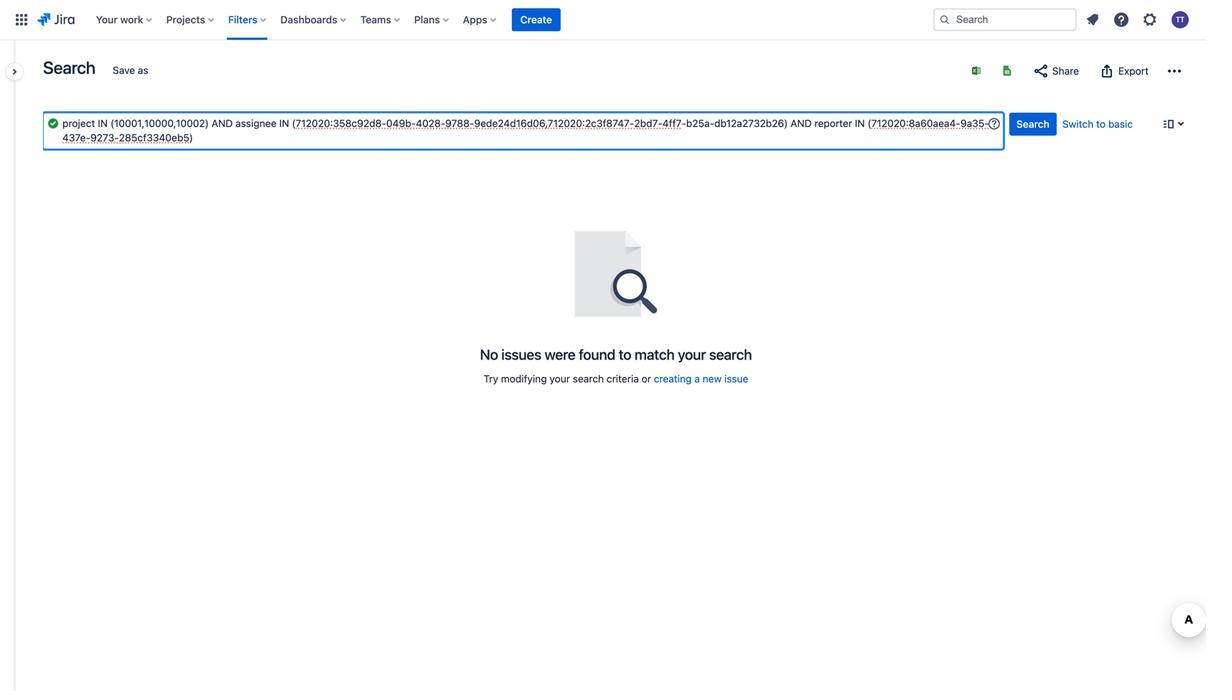 Task type: locate. For each thing, give the bounding box(es) containing it.
apps button
[[459, 8, 502, 31]]

open in microsoft excel image
[[971, 65, 983, 76]]

filters
[[228, 14, 258, 25]]

found
[[579, 346, 616, 363]]

main content
[[14, 40, 1207, 692]]

projects button
[[162, 8, 220, 31]]

0 vertical spatial search
[[43, 57, 96, 78]]

help image
[[1113, 11, 1131, 28]]

search right the sidebar navigation "image" in the left top of the page
[[43, 57, 96, 78]]

1 horizontal spatial your
[[678, 346, 706, 363]]

to
[[1097, 118, 1106, 130], [619, 346, 632, 363]]

export
[[1119, 65, 1149, 77]]

try modifying your search criteria or creating a new issue
[[484, 373, 749, 385]]

your work button
[[92, 8, 158, 31]]

search up issue
[[710, 346, 752, 363]]

notifications image
[[1085, 11, 1102, 28]]

open in google sheets image
[[1002, 65, 1014, 76]]

search
[[43, 57, 96, 78], [1017, 118, 1050, 130]]

plans
[[414, 14, 440, 25]]

1 horizontal spatial search
[[1017, 118, 1050, 130]]

0 vertical spatial search
[[710, 346, 752, 363]]

apps
[[463, 14, 488, 25]]

switch to basic link
[[1063, 118, 1133, 130]]

issue
[[725, 373, 749, 385]]

your
[[96, 14, 118, 25]]

jira image
[[37, 11, 75, 28], [37, 11, 75, 28]]

banner
[[0, 0, 1207, 40]]

1 vertical spatial your
[[550, 373, 570, 385]]

search left switch
[[1017, 118, 1050, 130]]

0 horizontal spatial search
[[573, 373, 604, 385]]

0 vertical spatial your
[[678, 346, 706, 363]]

1 vertical spatial search
[[1017, 118, 1050, 130]]

filters button
[[224, 8, 272, 31]]

settings image
[[1142, 11, 1159, 28]]

your down were
[[550, 373, 570, 385]]

plans button
[[410, 8, 455, 31]]

None text field
[[43, 113, 1004, 149]]

your profile and settings image
[[1172, 11, 1189, 28]]

search down found
[[573, 373, 604, 385]]

save as
[[113, 64, 148, 76]]

search image
[[940, 14, 951, 25]]

projects
[[166, 14, 205, 25]]

your
[[678, 346, 706, 363], [550, 373, 570, 385]]

match
[[635, 346, 675, 363]]

to left basic at the top right
[[1097, 118, 1106, 130]]

share link
[[1026, 60, 1087, 83]]

0 horizontal spatial to
[[619, 346, 632, 363]]

0 horizontal spatial your
[[550, 373, 570, 385]]

a
[[695, 373, 700, 385]]

to up the criteria
[[619, 346, 632, 363]]

issues
[[502, 346, 542, 363]]

your up a
[[678, 346, 706, 363]]

1 vertical spatial to
[[619, 346, 632, 363]]

modifying
[[501, 373, 547, 385]]

export button
[[1092, 60, 1156, 83]]

primary element
[[9, 0, 922, 40]]

search
[[710, 346, 752, 363], [573, 373, 604, 385]]

0 vertical spatial to
[[1097, 118, 1106, 130]]



Task type: describe. For each thing, give the bounding box(es) containing it.
switch
[[1063, 118, 1094, 130]]

creating
[[654, 373, 692, 385]]

teams button
[[356, 8, 406, 31]]

switch to basic
[[1063, 118, 1133, 130]]

new
[[703, 373, 722, 385]]

were
[[545, 346, 576, 363]]

create button
[[512, 8, 561, 31]]

more actions image
[[1169, 62, 1182, 80]]

1 horizontal spatial search
[[710, 346, 752, 363]]

search inside search button
[[1017, 118, 1050, 130]]

search button
[[1010, 113, 1057, 136]]

criteria
[[607, 373, 639, 385]]

no
[[480, 346, 498, 363]]

1 vertical spatial search
[[573, 373, 604, 385]]

or
[[642, 373, 651, 385]]

dashboards button
[[276, 8, 352, 31]]

0 horizontal spatial search
[[43, 57, 96, 78]]

1 horizontal spatial to
[[1097, 118, 1106, 130]]

basic
[[1109, 118, 1133, 130]]

save
[[113, 64, 135, 76]]

create
[[521, 14, 552, 25]]

Search field
[[934, 8, 1077, 31]]

your work
[[96, 14, 143, 25]]

banner containing your work
[[0, 0, 1207, 40]]

creating a new issue link
[[654, 373, 749, 385]]

dashboards
[[281, 14, 338, 25]]

save as button
[[106, 59, 156, 82]]

teams
[[361, 14, 391, 25]]

as
[[138, 64, 148, 76]]

work
[[120, 14, 143, 25]]

sidebar navigation image
[[0, 57, 32, 86]]

share
[[1053, 65, 1080, 77]]

no issues were found to match your search
[[480, 346, 752, 363]]

appswitcher icon image
[[13, 11, 30, 28]]

try
[[484, 373, 498, 385]]



Task type: vqa. For each thing, say whether or not it's contained in the screenshot.
'Apps'
yes



